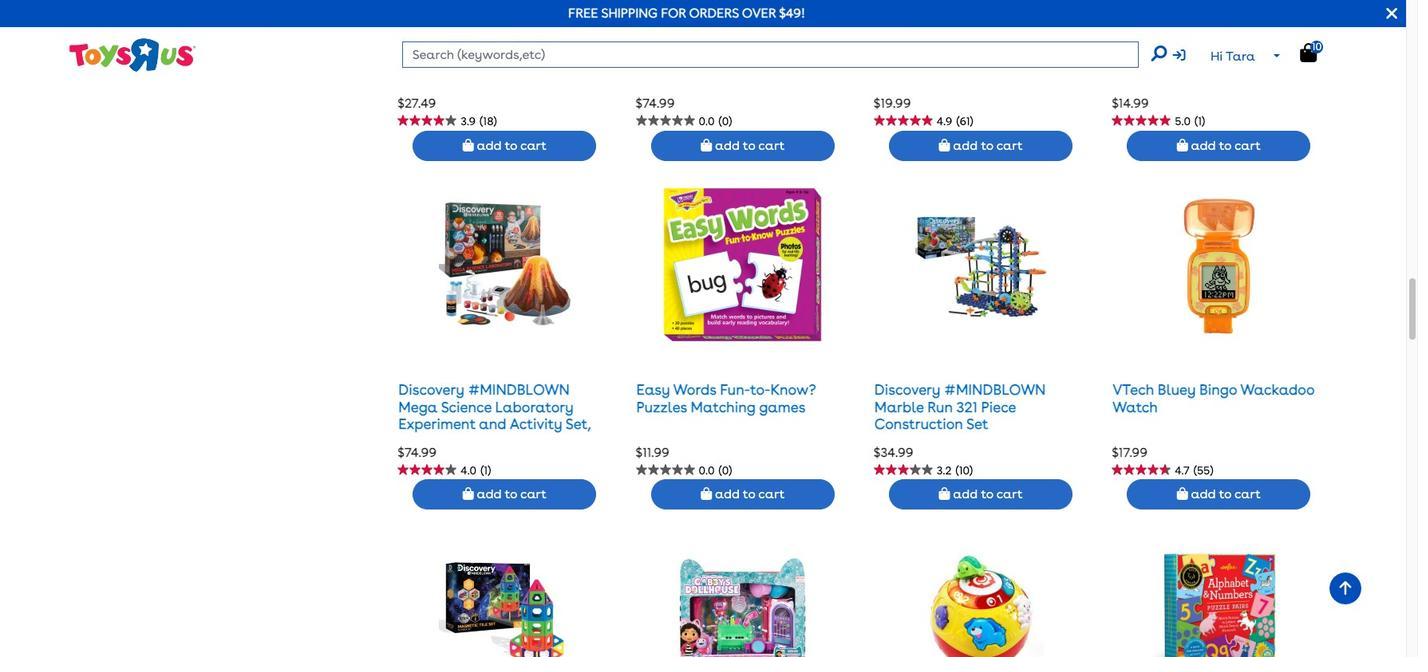 Task type: locate. For each thing, give the bounding box(es) containing it.
0 horizontal spatial words
[[674, 382, 717, 398]]

(18)
[[480, 115, 497, 128]]

3.2 (10)
[[937, 465, 973, 477]]

1 vertical spatial games
[[1158, 66, 1206, 83]]

0 vertical spatial (1)
[[1195, 115, 1206, 128]]

#mindblown for 321
[[944, 382, 1046, 398]]

1 0.0 (0) from the top
[[699, 115, 732, 128]]

orders
[[689, 6, 739, 21]]

over
[[742, 6, 776, 21]]

10 link
[[1301, 41, 1334, 63]]

discovery up circuitry
[[399, 32, 464, 49]]

1 0.0 from the top
[[699, 115, 715, 128]]

#mindblown inside discovery #mindblown toy circuitry action experiment set small
[[468, 32, 570, 49]]

1 games from the top
[[1158, 49, 1206, 66]]

discovery #mindblown mega science laboratory experiment and activity set, 70 piece image
[[439, 185, 570, 345]]

bluey
[[1158, 382, 1196, 398]]

0 vertical spatial games
[[1158, 49, 1206, 66]]

100
[[875, 49, 897, 66]]

0.0 (0) down matching
[[699, 465, 732, 477]]

walker down the $49!
[[792, 32, 841, 49]]

0 horizontal spatial walker
[[637, 66, 686, 83]]

1 (0) from the top
[[719, 115, 732, 128]]

70
[[399, 433, 415, 450]]

and inside "discovery #mindblown mega science laboratory experiment and activity set, 70 piece $74.99"
[[479, 416, 507, 433]]

#mindblown inside the discovery #mindblown marble run 321 piece construction set
[[944, 382, 1046, 398]]

$74.99 down wooden
[[636, 96, 675, 111]]

learning right pull
[[783, 49, 844, 66]]

(1)
[[1195, 115, 1206, 128], [481, 465, 491, 477]]

words down leapfrog®
[[901, 49, 944, 66]]

1 vertical spatial (1)
[[481, 465, 491, 477]]

3.9 (18)
[[461, 115, 497, 128]]

tara
[[1226, 49, 1256, 64]]

games left hi
[[1158, 49, 1206, 66]]

my
[[677, 32, 698, 49]]

discovery up marble
[[875, 382, 941, 398]]

0 vertical spatial set
[[399, 66, 420, 83]]

0 vertical spatial shopping bag image
[[1177, 139, 1188, 151]]

1 vertical spatial 0.0 (0)
[[699, 465, 732, 477]]

1 shopping bag image from the top
[[1177, 139, 1188, 151]]

(1) right 5.0
[[1195, 115, 1206, 128]]

wooden
[[645, 49, 701, 66]]

shopping bag image down 4.7
[[1177, 488, 1188, 501]]

2 - from the left
[[1209, 49, 1215, 66]]

#mindblown up the 'action'
[[468, 32, 570, 49]]

toy
[[573, 32, 598, 49]]

vtech® wiggle & crawl ball™ image
[[916, 534, 1047, 658]]

free shipping for orders over $49! link
[[568, 6, 806, 21]]

discovery inside the discovery #mindblown marble run 321 piece construction set
[[875, 382, 941, 398]]

1
[[1225, 66, 1230, 83]]

0.0 (0)
[[699, 115, 732, 128], [699, 465, 732, 477]]

1 horizontal spatial -
[[1209, 49, 1215, 66]]

experiment
[[508, 49, 586, 66], [399, 416, 476, 433]]

wackadoo
[[1241, 382, 1315, 398]]

0 vertical spatial $74.99
[[636, 96, 675, 111]]

-
[[637, 49, 642, 66], [1209, 49, 1215, 66]]

easy words fun-to-know? puzzles matching games image
[[663, 185, 823, 345]]

discovery #mindblown magnetic tile building blocks set, 50 piece image
[[439, 534, 570, 658]]

set down 321
[[967, 416, 989, 433]]

learn
[[1234, 66, 1273, 83]]

construction
[[875, 416, 963, 433]]

4.9
[[937, 115, 953, 128]]

0 vertical spatial (0)
[[719, 115, 732, 128]]

shopping bag image down 5.0
[[1177, 139, 1188, 151]]

learning up 4
[[1158, 32, 1218, 49]]

shopping bag image inside "10" link
[[1301, 43, 1317, 62]]

0 horizontal spatial $74.99
[[398, 445, 437, 460]]

discovery #mindblown toy circuitry action experiment set small
[[399, 32, 598, 83]]

0 horizontal spatial and
[[479, 416, 507, 433]]

1 vertical spatial set
[[967, 416, 989, 433]]

pull
[[754, 49, 779, 66]]

vtech bluey bingo wackadoo watch link
[[1113, 382, 1315, 416]]

(10)
[[956, 465, 973, 477]]

board up manners,
[[1113, 66, 1154, 83]]

0 horizontal spatial set
[[399, 66, 420, 83]]

1 vertical spatial words
[[674, 382, 717, 398]]

(1) right "4.0"
[[481, 465, 491, 477]]

0 vertical spatial board
[[1113, 49, 1154, 66]]

learning inside the junior learning social skills board games - 4 educational board games in 1 learn about manners, emotions, friendship, and empathy
[[1158, 32, 1218, 49]]

add to cart
[[474, 138, 547, 153], [712, 138, 785, 153], [950, 138, 1023, 153], [1188, 138, 1261, 153], [474, 487, 547, 503], [712, 487, 785, 503], [950, 487, 1023, 503], [1188, 487, 1261, 503]]

walker
[[792, 32, 841, 49], [637, 66, 686, 83]]

1 horizontal spatial and
[[1190, 101, 1217, 118]]

experiment up piece
[[399, 416, 476, 433]]

$14.99
[[1112, 96, 1149, 111]]

1 vertical spatial (0)
[[719, 465, 732, 477]]

walker down wooden
[[637, 66, 686, 83]]

experiment inside discovery #mindblown toy circuitry action experiment set small
[[508, 49, 586, 66]]

#mindblown up laboratory
[[468, 382, 570, 398]]

and down science
[[479, 416, 507, 433]]

1 horizontal spatial $74.99
[[636, 96, 675, 111]]

0 horizontal spatial learning
[[783, 49, 844, 66]]

None search field
[[402, 42, 1167, 68]]

1 vertical spatial experiment
[[399, 416, 476, 433]]

#mindblown up piece
[[944, 382, 1046, 398]]

0.0
[[699, 115, 715, 128], [699, 465, 715, 477]]

0.0 down matching
[[699, 465, 715, 477]]

0 vertical spatial words
[[901, 49, 944, 66]]

0 vertical spatial 0.0 (0)
[[699, 115, 732, 128]]

puzzles
[[637, 399, 687, 416]]

1 vertical spatial and
[[479, 416, 507, 433]]

(0)
[[719, 115, 732, 128], [719, 465, 732, 477]]

0 vertical spatial experiment
[[508, 49, 586, 66]]

0 vertical spatial walker
[[792, 32, 841, 49]]

1 horizontal spatial learning
[[955, 32, 1015, 49]]

1 vertical spatial shopping bag image
[[1177, 488, 1188, 501]]

0.0 (0) down push
[[699, 115, 732, 128]]

#mindblown
[[468, 32, 570, 49], [468, 382, 570, 398], [944, 382, 1046, 398]]

games
[[1158, 49, 1206, 66], [1158, 66, 1206, 83]]

discovery up mega
[[399, 382, 464, 398]]

- inside the junior learning social skills board games - 4 educational board games in 1 learn about manners, emotions, friendship, and empathy
[[1209, 49, 1215, 66]]

learning
[[955, 32, 1015, 49], [1158, 32, 1218, 49], [783, 49, 844, 66]]

to
[[505, 138, 517, 153], [743, 138, 756, 153], [981, 138, 994, 153], [1219, 138, 1232, 153], [505, 487, 517, 503], [743, 487, 756, 503], [981, 487, 994, 503], [1219, 487, 1232, 503]]

shopping bag image
[[1301, 43, 1317, 62], [463, 139, 474, 151], [701, 139, 712, 151], [939, 139, 950, 151], [463, 488, 474, 501], [701, 488, 712, 501], [939, 488, 950, 501]]

4.0
[[461, 465, 477, 477]]

$49!
[[779, 6, 806, 21]]

shopping bag image
[[1177, 139, 1188, 151], [1177, 488, 1188, 501]]

discovery inside "discovery #mindblown mega science laboratory experiment and activity set, 70 piece $74.99"
[[399, 382, 464, 398]]

1 vertical spatial walker
[[637, 66, 686, 83]]

cart
[[520, 138, 547, 153], [759, 138, 785, 153], [997, 138, 1023, 153], [1235, 138, 1261, 153], [520, 487, 547, 503], [759, 487, 785, 503], [997, 487, 1023, 503], [1235, 487, 1261, 503]]

2 shopping bag image from the top
[[1177, 488, 1188, 501]]

manners,
[[1113, 84, 1176, 100]]

(0) down push
[[719, 115, 732, 128]]

$34.99
[[874, 445, 914, 460]]

1 horizontal spatial set
[[967, 416, 989, 433]]

board down junior
[[1113, 49, 1154, 66]]

0 vertical spatial and
[[1190, 101, 1217, 118]]

learning inside leapfrog® learning friends® 100 words book™
[[955, 32, 1015, 49]]

and
[[1190, 101, 1217, 118], [479, 416, 507, 433]]

and down emotions,
[[1190, 101, 1217, 118]]

experiment inside "discovery #mindblown mega science laboratory experiment and activity set, 70 piece $74.99"
[[399, 416, 476, 433]]

push
[[705, 49, 737, 66]]

hi
[[1211, 49, 1223, 64]]

set inside the discovery #mindblown marble run 321 piece construction set
[[967, 416, 989, 433]]

discovery #mindblown toy circuitry action experiment set small link
[[399, 32, 598, 83]]

1 vertical spatial board
[[1113, 66, 1154, 83]]

4
[[1218, 49, 1227, 66]]

vtech bluey bingo wackadoo watch image
[[1154, 185, 1285, 345]]

$74.99 inside "discovery #mindblown mega science laboratory experiment and activity set, 70 piece $74.99"
[[398, 445, 437, 460]]

learning up book™
[[955, 32, 1015, 49]]

1 vertical spatial 0.0
[[699, 465, 715, 477]]

to-
[[750, 382, 771, 398]]

learning inside hape my first musical walker - wooden push & pull learning walker
[[783, 49, 844, 66]]

hape my first musical walker - wooden push & pull learning walker
[[637, 32, 844, 83]]

0 vertical spatial 0.0
[[699, 115, 715, 128]]

- down hape
[[637, 49, 642, 66]]

games down sign in 'icon'
[[1158, 66, 1206, 83]]

discovery #mindblown marble run 321 piece construction set image
[[916, 185, 1047, 345]]

0.0 down push
[[699, 115, 715, 128]]

sign in image
[[1173, 49, 1186, 61]]

set
[[399, 66, 420, 83], [967, 416, 989, 433]]

0 horizontal spatial (1)
[[481, 465, 491, 477]]

1 board from the top
[[1113, 49, 1154, 66]]

$74.99
[[636, 96, 675, 111], [398, 445, 437, 460]]

(1) for 5.0 (1)
[[1195, 115, 1206, 128]]

free
[[568, 6, 598, 21]]

bingo
[[1200, 382, 1238, 398]]

0 horizontal spatial -
[[637, 49, 642, 66]]

0 horizontal spatial experiment
[[399, 416, 476, 433]]

add to cart button
[[413, 131, 597, 161], [651, 131, 835, 161], [889, 131, 1073, 161], [1127, 131, 1311, 161], [413, 480, 597, 510], [651, 480, 835, 510], [889, 480, 1073, 510], [1127, 480, 1311, 510]]

experiment down toy
[[508, 49, 586, 66]]

$74.99 down mega
[[398, 445, 437, 460]]

skills
[[1267, 32, 1302, 49]]

#mindblown inside "discovery #mindblown mega science laboratory experiment and activity set, 70 piece $74.99"
[[468, 382, 570, 398]]

(0) down matching
[[719, 465, 732, 477]]

3.9
[[461, 115, 476, 128]]

1 vertical spatial $74.99
[[398, 445, 437, 460]]

vtech bluey bingo wackadoo watch
[[1113, 382, 1315, 416]]

1 horizontal spatial words
[[901, 49, 944, 66]]

2 horizontal spatial learning
[[1158, 32, 1218, 49]]

set inside discovery #mindblown toy circuitry action experiment set small
[[399, 66, 420, 83]]

- left 4
[[1209, 49, 1215, 66]]

piece
[[419, 433, 454, 450]]

1 horizontal spatial experiment
[[508, 49, 586, 66]]

discovery inside discovery #mindblown toy circuitry action experiment set small
[[399, 32, 464, 49]]

hape my first musical walker - wooden push & pull learning walker link
[[637, 32, 844, 83]]

1 horizontal spatial (1)
[[1195, 115, 1206, 128]]

words up matching
[[674, 382, 717, 398]]

Enter Keyword or Item No. search field
[[402, 42, 1139, 68]]

$17.99
[[1112, 445, 1148, 460]]

1 - from the left
[[637, 49, 642, 66]]

set down circuitry
[[399, 66, 420, 83]]

close button image
[[1387, 5, 1398, 22]]

#mindblown for action
[[468, 32, 570, 49]]

fun-
[[720, 382, 750, 398]]



Task type: describe. For each thing, give the bounding box(es) containing it.
book™
[[947, 49, 992, 66]]

friendship,
[[1113, 101, 1186, 118]]

discovery for circuitry
[[399, 32, 464, 49]]

games
[[759, 399, 806, 416]]

2 (0) from the top
[[719, 465, 732, 477]]

discovery #mindblown mega science laboratory experiment and activity set, 70 piece $74.99
[[398, 382, 591, 460]]

run
[[928, 399, 953, 416]]

for
[[661, 6, 686, 21]]

watch
[[1113, 399, 1158, 416]]

(61)
[[957, 115, 974, 128]]

2 0.0 (0) from the top
[[699, 465, 732, 477]]

about
[[1277, 66, 1318, 83]]

words inside leapfrog® learning friends® 100 words book™
[[901, 49, 944, 66]]

vtech
[[1113, 382, 1155, 398]]

experiment for mega
[[399, 416, 476, 433]]

discovery #mindblown marble run 321 piece construction set link
[[875, 382, 1046, 433]]

easy words fun-to-know? puzzles matching games
[[637, 382, 816, 416]]

piece
[[982, 399, 1016, 416]]

junior
[[1113, 32, 1154, 49]]

matching
[[691, 399, 756, 416]]

$11.99
[[636, 445, 670, 460]]

discovery #mindblown marble run 321 piece construction set
[[875, 382, 1046, 433]]

leapfrog® learning friends® 100 words book™
[[875, 32, 1080, 66]]

leapfrog®
[[875, 32, 951, 49]]

social
[[1222, 32, 1264, 49]]

5.0 (1)
[[1175, 115, 1206, 128]]

friends®
[[1019, 32, 1080, 49]]

eeboo alphabet & numbers puzzle pairs ages 3+ image
[[1139, 534, 1299, 658]]

emotions,
[[1179, 84, 1246, 100]]

5.0
[[1175, 115, 1191, 128]]

discovery for run
[[875, 382, 941, 398]]

3.2
[[937, 465, 952, 477]]

$19.99
[[874, 96, 911, 111]]

musical
[[735, 32, 788, 49]]

laboratory
[[495, 399, 574, 416]]

junior learning social skills board games - 4 educational board games in 1 learn about manners, emotions, friendship, and empathy
[[1113, 32, 1318, 118]]

discovery #mindblown mega science laboratory experiment and activity set, 70 piece link
[[399, 382, 591, 450]]

and inside the junior learning social skills board games - 4 educational board games in 1 learn about manners, emotions, friendship, and empathy
[[1190, 101, 1217, 118]]

free shipping for orders over $49!
[[568, 6, 806, 21]]

mega
[[399, 399, 438, 416]]

know?
[[771, 382, 816, 398]]

learning for games
[[1158, 32, 1218, 49]]

toys r us image
[[68, 37, 196, 73]]

experiment for toy
[[508, 49, 586, 66]]

junior learning social skills board games - 4 educational board games in 1 learn about manners, emotions, friendship, and empathy link
[[1113, 32, 1318, 118]]

action
[[461, 49, 505, 66]]

#mindblown for laboratory
[[468, 382, 570, 398]]

educational
[[1230, 49, 1314, 66]]

easy words fun-to-know? puzzles matching games link
[[637, 382, 816, 416]]

circuitry
[[399, 49, 457, 66]]

&
[[740, 49, 750, 66]]

gabby's dollhouse groovy music room with daniel james catnip playset image
[[677, 534, 809, 658]]

shipping
[[601, 6, 658, 21]]

words inside the easy words fun-to-know? puzzles matching games
[[674, 382, 717, 398]]

leapfrog® learning friends® 100 words book™ link
[[875, 32, 1080, 66]]

in
[[1210, 66, 1222, 83]]

1 horizontal spatial walker
[[792, 32, 841, 49]]

empathy
[[1221, 101, 1284, 118]]

4.7
[[1175, 465, 1190, 477]]

2 games from the top
[[1158, 66, 1206, 83]]

science
[[441, 399, 492, 416]]

2 board from the top
[[1113, 66, 1154, 83]]

(55)
[[1194, 465, 1214, 477]]

- inside hape my first musical walker - wooden push & pull learning walker
[[637, 49, 642, 66]]

4.9 (61)
[[937, 115, 974, 128]]

10
[[1312, 41, 1322, 53]]

hi tara
[[1211, 49, 1256, 64]]

hape
[[637, 32, 674, 49]]

activity
[[510, 416, 562, 433]]

$27.49
[[398, 96, 436, 111]]

small
[[424, 66, 464, 83]]

set,
[[566, 416, 591, 433]]

(1) for 4.0 (1)
[[481, 465, 491, 477]]

learning for book™
[[955, 32, 1015, 49]]

discovery for science
[[399, 382, 464, 398]]

easy
[[637, 382, 670, 398]]

first
[[702, 32, 732, 49]]

321
[[957, 399, 978, 416]]

hi tara button
[[1173, 42, 1290, 72]]

2 0.0 from the top
[[699, 465, 715, 477]]

marble
[[875, 399, 924, 416]]



Task type: vqa. For each thing, say whether or not it's contained in the screenshot.


